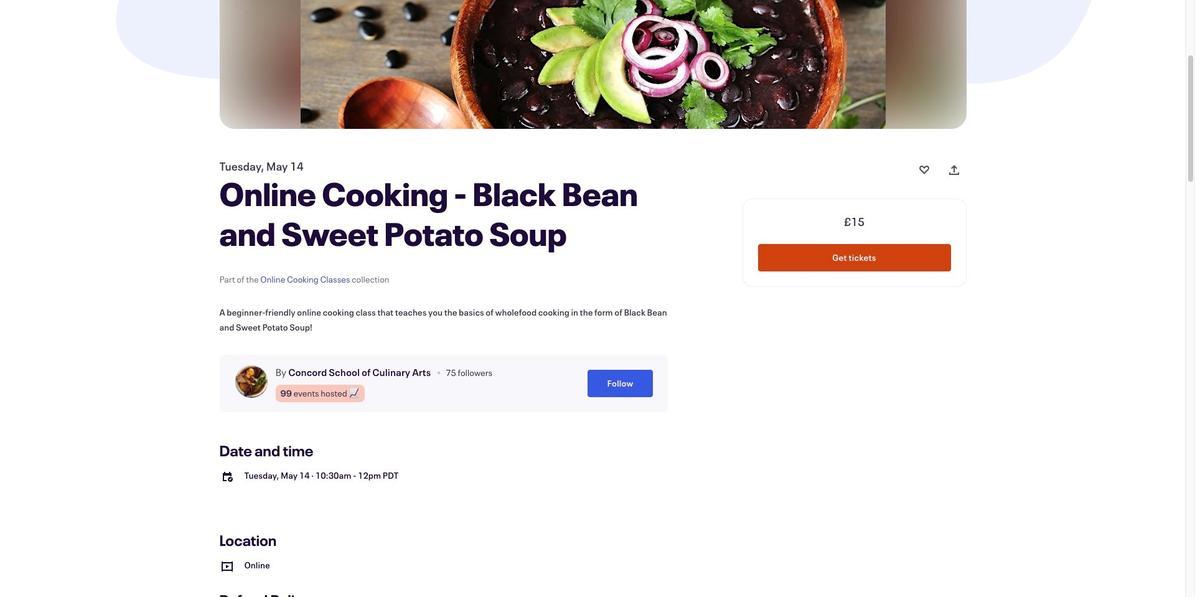 Task type: describe. For each thing, give the bounding box(es) containing it.
online cooking - black bean and sweet potato soup image
[[300, 0, 886, 227]]



Task type: vqa. For each thing, say whether or not it's contained in the screenshot.
and
no



Task type: locate. For each thing, give the bounding box(es) containing it.
organizer profile element
[[220, 355, 668, 412]]



